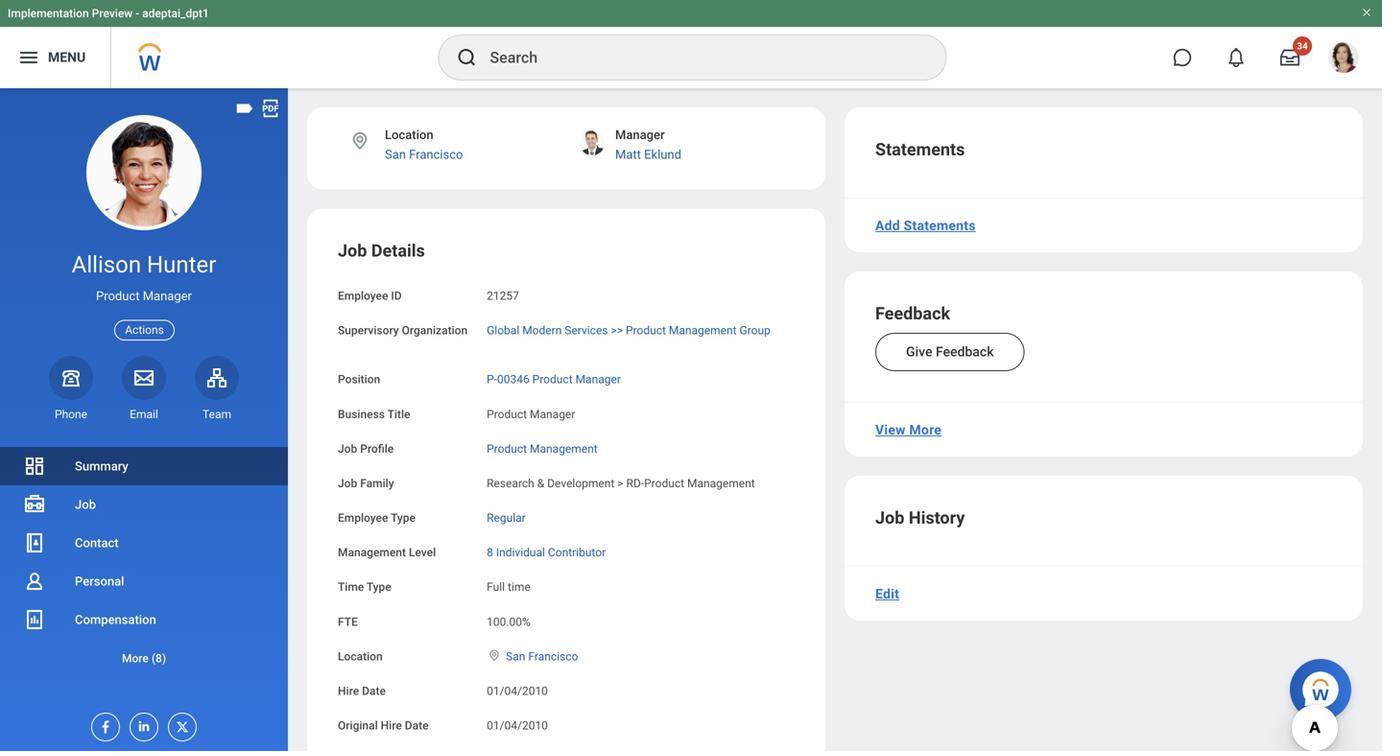Task type: vqa. For each thing, say whether or not it's contained in the screenshot.


Task type: locate. For each thing, give the bounding box(es) containing it.
management up development
[[530, 442, 598, 456]]

feedback
[[875, 304, 950, 324], [936, 344, 994, 360]]

1 horizontal spatial product manager
[[487, 408, 575, 421]]

job
[[338, 241, 367, 261], [338, 442, 357, 456], [338, 477, 357, 491], [75, 498, 96, 512], [875, 508, 905, 528]]

1 horizontal spatial location
[[385, 128, 433, 142]]

location
[[385, 128, 433, 142], [338, 650, 383, 664]]

phone allison hunter element
[[49, 407, 93, 422]]

0 vertical spatial san
[[385, 147, 406, 162]]

product down "allison"
[[96, 289, 140, 304]]

phone button
[[49, 356, 93, 422]]

management left the group
[[669, 324, 737, 337]]

location inside location san francisco
[[385, 128, 433, 142]]

feedback right give
[[936, 344, 994, 360]]

matt
[[615, 147, 641, 162]]

team
[[203, 408, 231, 421]]

manager
[[615, 128, 665, 142], [143, 289, 192, 304], [576, 373, 621, 387], [530, 408, 575, 421]]

1 horizontal spatial date
[[405, 720, 429, 733]]

1 horizontal spatial francisco
[[528, 650, 578, 664]]

2 01/04/2010 from the top
[[487, 720, 548, 733]]

1 vertical spatial product manager
[[487, 408, 575, 421]]

34
[[1297, 40, 1308, 52]]

0 vertical spatial location
[[385, 128, 433, 142]]

01/04/2010 up original hire date element
[[487, 685, 548, 698]]

product inside navigation pane region
[[96, 289, 140, 304]]

hire up original
[[338, 685, 359, 698]]

type
[[391, 512, 416, 525], [367, 581, 391, 594]]

regular
[[487, 512, 526, 525]]

job profile
[[338, 442, 394, 456]]

manager matt eklund
[[615, 128, 682, 162]]

full time
[[487, 581, 531, 594]]

profile logan mcneil image
[[1329, 42, 1359, 77]]

job for job profile
[[338, 442, 357, 456]]

job for job
[[75, 498, 96, 512]]

email
[[130, 408, 158, 421]]

employee left 'id'
[[338, 289, 388, 303]]

matt eklund link
[[615, 147, 682, 162]]

product right >>
[[626, 324, 666, 337]]

francisco
[[409, 147, 463, 162], [528, 650, 578, 664]]

supervisory organization
[[338, 324, 468, 337]]

product manager up product management link
[[487, 408, 575, 421]]

research
[[487, 477, 535, 491]]

job for job family
[[338, 477, 357, 491]]

location image down 100.00%
[[487, 649, 502, 663]]

Search Workday  search field
[[490, 36, 907, 79]]

01/04/2010 for hire date
[[487, 685, 548, 698]]

manager down hunter
[[143, 289, 192, 304]]

email button
[[122, 356, 166, 422]]

1 vertical spatial feedback
[[936, 344, 994, 360]]

compensation image
[[23, 609, 46, 632]]

menu
[[48, 50, 86, 65]]

inbox large image
[[1281, 48, 1300, 67]]

more
[[909, 422, 942, 438], [122, 652, 149, 666]]

0 vertical spatial statements
[[875, 140, 965, 160]]

job left details
[[338, 241, 367, 261]]

product inside job family element
[[644, 477, 685, 491]]

product management
[[487, 442, 598, 456]]

job left history
[[875, 508, 905, 528]]

employee
[[338, 289, 388, 303], [338, 512, 388, 525]]

0 vertical spatial product manager
[[96, 289, 192, 304]]

8 individual contributor
[[487, 546, 606, 560]]

product manager inside navigation pane region
[[96, 289, 192, 304]]

location image
[[349, 131, 371, 152], [487, 649, 502, 663]]

view printable version (pdf) image
[[260, 98, 281, 119]]

research & development > rd-product management
[[487, 477, 755, 491]]

product down 00346
[[487, 408, 527, 421]]

1 vertical spatial location image
[[487, 649, 502, 663]]

statements inside button
[[904, 218, 976, 234]]

hunter
[[147, 251, 216, 278]]

job for job history
[[875, 508, 905, 528]]

employee down job family at bottom
[[338, 512, 388, 525]]

give feedback
[[906, 344, 994, 360]]

1 vertical spatial statements
[[904, 218, 976, 234]]

compensation
[[75, 613, 156, 627]]

edit button
[[868, 575, 907, 613]]

add
[[875, 218, 900, 234]]

view team image
[[205, 366, 228, 390]]

p-
[[487, 373, 497, 387]]

location for location san francisco
[[385, 128, 433, 142]]

id
[[391, 289, 402, 303]]

employee for employee type
[[338, 512, 388, 525]]

modern
[[522, 324, 562, 337]]

1 vertical spatial type
[[367, 581, 391, 594]]

0 vertical spatial employee
[[338, 289, 388, 303]]

manager inside business title element
[[530, 408, 575, 421]]

more right view at bottom
[[909, 422, 942, 438]]

summary
[[75, 459, 128, 474]]

team allison hunter element
[[195, 407, 239, 422]]

francisco inside location san francisco
[[409, 147, 463, 162]]

job details group
[[338, 240, 795, 752]]

1 vertical spatial san
[[506, 650, 525, 664]]

san
[[385, 147, 406, 162], [506, 650, 525, 664]]

job left profile
[[338, 442, 357, 456]]

date up original hire date on the left bottom
[[362, 685, 386, 698]]

location image left location san francisco
[[349, 131, 371, 152]]

type up management level
[[391, 512, 416, 525]]

san francisco link
[[385, 147, 463, 162], [506, 646, 578, 664]]

job history
[[875, 508, 965, 528]]

product manager down allison hunter
[[96, 289, 192, 304]]

21257
[[487, 289, 519, 303]]

01/04/2010 down hire date element
[[487, 720, 548, 733]]

type right "time"
[[367, 581, 391, 594]]

location inside job details group
[[338, 650, 383, 664]]

job left family
[[338, 477, 357, 491]]

global modern services >> product management group
[[487, 324, 771, 337]]

1 horizontal spatial san
[[506, 650, 525, 664]]

manager up product management link
[[530, 408, 575, 421]]

list
[[0, 447, 288, 678]]

2 employee from the top
[[338, 512, 388, 525]]

1 vertical spatial francisco
[[528, 650, 578, 664]]

view more button
[[868, 411, 949, 449]]

feedback inside button
[[936, 344, 994, 360]]

statements up add statements button
[[875, 140, 965, 160]]

01/04/2010
[[487, 685, 548, 698], [487, 720, 548, 733]]

type for employee type
[[391, 512, 416, 525]]

view more
[[875, 422, 942, 438]]

1 horizontal spatial hire
[[381, 720, 402, 733]]

1 horizontal spatial san francisco link
[[506, 646, 578, 664]]

job inside navigation pane region
[[75, 498, 96, 512]]

0 horizontal spatial francisco
[[409, 147, 463, 162]]

manager inside navigation pane region
[[143, 289, 192, 304]]

0 vertical spatial hire
[[338, 685, 359, 698]]

1 horizontal spatial more
[[909, 422, 942, 438]]

san inside san francisco link
[[506, 650, 525, 664]]

manager down services
[[576, 373, 621, 387]]

employee type
[[338, 512, 416, 525]]

product manager inside job details group
[[487, 408, 575, 421]]

organization
[[402, 324, 468, 337]]

management
[[669, 324, 737, 337], [530, 442, 598, 456], [687, 477, 755, 491], [338, 546, 406, 560]]

fte
[[338, 616, 358, 629]]

(8)
[[151, 652, 166, 666]]

actions button
[[114, 320, 175, 341]]

product manager
[[96, 289, 192, 304], [487, 408, 575, 421]]

statements right add
[[904, 218, 976, 234]]

0 horizontal spatial date
[[362, 685, 386, 698]]

summary image
[[23, 455, 46, 478]]

1 horizontal spatial location image
[[487, 649, 502, 663]]

0 horizontal spatial product manager
[[96, 289, 192, 304]]

product right >
[[644, 477, 685, 491]]

0 horizontal spatial more
[[122, 652, 149, 666]]

0 vertical spatial location image
[[349, 131, 371, 152]]

1 vertical spatial 01/04/2010
[[487, 720, 548, 733]]

0 vertical spatial francisco
[[409, 147, 463, 162]]

1 01/04/2010 from the top
[[487, 685, 548, 698]]

1 employee from the top
[[338, 289, 388, 303]]

original hire date element
[[487, 708, 548, 734]]

phone
[[55, 408, 87, 421]]

1 vertical spatial location
[[338, 650, 383, 664]]

time type
[[338, 581, 391, 594]]

linkedin image
[[131, 714, 152, 734]]

services
[[565, 324, 608, 337]]

employee id element
[[487, 278, 519, 304]]

san inside location san francisco
[[385, 147, 406, 162]]

0 horizontal spatial san
[[385, 147, 406, 162]]

personal image
[[23, 570, 46, 593]]

product
[[96, 289, 140, 304], [626, 324, 666, 337], [532, 373, 573, 387], [487, 408, 527, 421], [487, 442, 527, 456], [644, 477, 685, 491]]

location san francisco
[[385, 128, 463, 162]]

feedback up give
[[875, 304, 950, 324]]

global
[[487, 324, 520, 337]]

1 vertical spatial date
[[405, 720, 429, 733]]

location for location
[[338, 650, 383, 664]]

menu button
[[0, 27, 111, 88]]

original
[[338, 720, 378, 733]]

0 vertical spatial type
[[391, 512, 416, 525]]

0 vertical spatial more
[[909, 422, 942, 438]]

personal
[[75, 575, 124, 589]]

0 vertical spatial 01/04/2010
[[487, 685, 548, 698]]

date
[[362, 685, 386, 698], [405, 720, 429, 733]]

more left the (8)
[[122, 652, 149, 666]]

0 horizontal spatial location
[[338, 650, 383, 664]]

1 vertical spatial employee
[[338, 512, 388, 525]]

manager inside manager matt eklund
[[615, 128, 665, 142]]

location image inside job details group
[[487, 649, 502, 663]]

date right original
[[405, 720, 429, 733]]

regular link
[[487, 508, 526, 525]]

tag image
[[234, 98, 255, 119]]

0 vertical spatial san francisco link
[[385, 147, 463, 162]]

job family
[[338, 477, 394, 491]]

full
[[487, 581, 505, 594]]

type for time type
[[367, 581, 391, 594]]

hire right original
[[381, 720, 402, 733]]

job up "contact"
[[75, 498, 96, 512]]

team link
[[195, 356, 239, 422]]

group
[[740, 324, 771, 337]]

0 horizontal spatial san francisco link
[[385, 147, 463, 162]]

business title element
[[487, 396, 575, 422]]

facebook image
[[92, 714, 113, 735]]

1 vertical spatial san francisco link
[[506, 646, 578, 664]]

manager up matt eklund link
[[615, 128, 665, 142]]

1 vertical spatial more
[[122, 652, 149, 666]]

management right the rd-
[[687, 477, 755, 491]]



Task type: describe. For each thing, give the bounding box(es) containing it.
view
[[875, 422, 906, 438]]

history
[[909, 508, 965, 528]]

employee id
[[338, 289, 402, 303]]

contributor
[[548, 546, 606, 560]]

>>
[[611, 324, 623, 337]]

details
[[371, 241, 425, 261]]

full time element
[[487, 577, 531, 594]]

personal link
[[0, 563, 288, 601]]

-
[[136, 7, 139, 20]]

compensation link
[[0, 601, 288, 639]]

implementation
[[8, 7, 89, 20]]

development
[[547, 477, 615, 491]]

job details
[[338, 241, 425, 261]]

francisco inside san francisco link
[[528, 650, 578, 664]]

family
[[360, 477, 394, 491]]

navigation pane region
[[0, 88, 288, 752]]

original hire date
[[338, 720, 429, 733]]

justify image
[[17, 46, 40, 69]]

more (8) button
[[0, 647, 288, 671]]

mail image
[[132, 366, 156, 390]]

0 horizontal spatial hire
[[338, 685, 359, 698]]

job image
[[23, 493, 46, 516]]

product up research
[[487, 442, 527, 456]]

title
[[387, 408, 410, 421]]

allison hunter
[[72, 251, 216, 278]]

00346
[[497, 373, 530, 387]]

search image
[[456, 46, 479, 69]]

position
[[338, 373, 380, 387]]

actions
[[125, 324, 164, 337]]

management level
[[338, 546, 436, 560]]

profile
[[360, 442, 394, 456]]

san francisco link inside job details group
[[506, 646, 578, 664]]

1 vertical spatial hire
[[381, 720, 402, 733]]

0 horizontal spatial location image
[[349, 131, 371, 152]]

give
[[906, 344, 933, 360]]

time
[[508, 581, 531, 594]]

menu banner
[[0, 0, 1382, 88]]

01/04/2010 for original hire date
[[487, 720, 548, 733]]

phone image
[[58, 366, 84, 390]]

time
[[338, 581, 364, 594]]

global modern services >> product management group link
[[487, 320, 771, 337]]

product inside business title element
[[487, 408, 527, 421]]

supervisory
[[338, 324, 399, 337]]

more (8) button
[[0, 639, 288, 678]]

34 button
[[1269, 36, 1312, 79]]

business title
[[338, 408, 410, 421]]

&
[[537, 477, 545, 491]]

more inside view more button
[[909, 422, 942, 438]]

job link
[[0, 486, 288, 524]]

san francisco
[[506, 650, 578, 664]]

job details button
[[338, 241, 425, 261]]

>
[[618, 477, 624, 491]]

edit
[[875, 586, 900, 602]]

contact
[[75, 536, 119, 551]]

individual
[[496, 546, 545, 560]]

email allison hunter element
[[122, 407, 166, 422]]

summary link
[[0, 447, 288, 486]]

more inside more (8) dropdown button
[[122, 652, 149, 666]]

job family element
[[487, 466, 755, 492]]

0 vertical spatial date
[[362, 685, 386, 698]]

product inside "link"
[[626, 324, 666, 337]]

8 individual contributor link
[[487, 542, 606, 560]]

contact image
[[23, 532, 46, 555]]

job for job details
[[338, 241, 367, 261]]

rd-
[[626, 477, 644, 491]]

contact link
[[0, 524, 288, 563]]

hire date element
[[487, 673, 548, 699]]

give feedback button
[[875, 333, 1025, 372]]

close environment banner image
[[1361, 7, 1373, 18]]

employee for employee id
[[338, 289, 388, 303]]

fte element
[[487, 604, 531, 630]]

adeptai_dpt1
[[142, 7, 209, 20]]

product management link
[[487, 439, 598, 456]]

implementation preview -   adeptai_dpt1
[[8, 7, 209, 20]]

level
[[409, 546, 436, 560]]

management inside "link"
[[669, 324, 737, 337]]

management inside job family element
[[687, 477, 755, 491]]

business
[[338, 408, 385, 421]]

hire date
[[338, 685, 386, 698]]

x image
[[169, 714, 190, 735]]

p-00346 product manager link
[[487, 369, 621, 387]]

list containing summary
[[0, 447, 288, 678]]

more (8)
[[122, 652, 166, 666]]

8
[[487, 546, 493, 560]]

management down employee type
[[338, 546, 406, 560]]

add statements
[[875, 218, 976, 234]]

eklund
[[644, 147, 682, 162]]

preview
[[92, 7, 133, 20]]

p-00346 product manager
[[487, 373, 621, 387]]

add statements button
[[868, 206, 984, 245]]

100.00%
[[487, 616, 531, 629]]

0 vertical spatial feedback
[[875, 304, 950, 324]]

notifications large image
[[1227, 48, 1246, 67]]

product up business title element
[[532, 373, 573, 387]]



